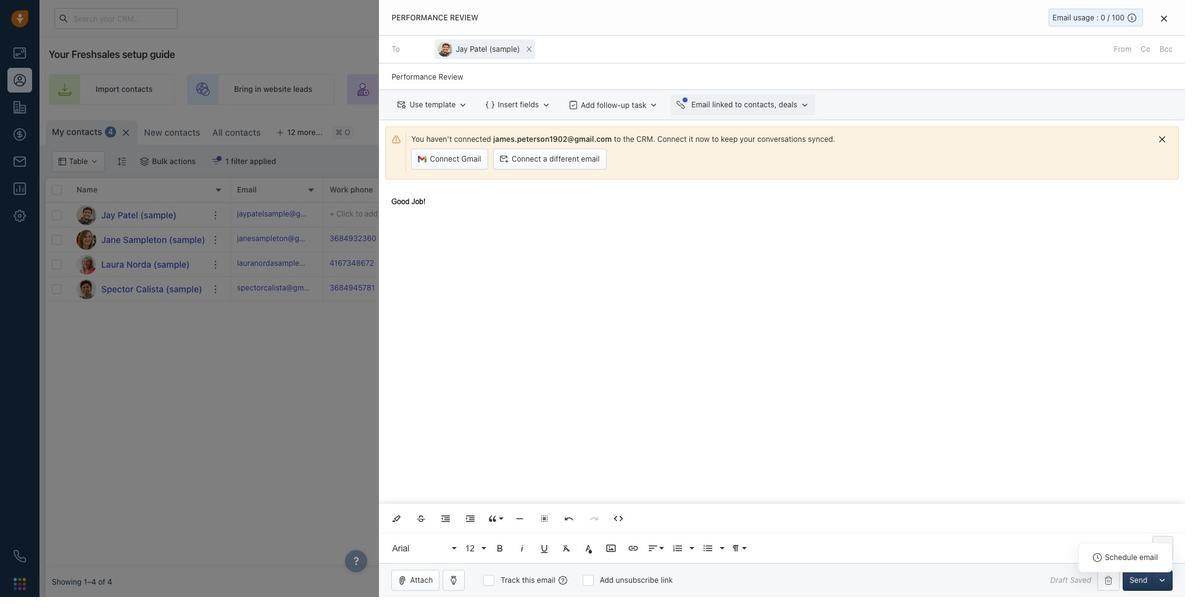Task type: vqa. For each thing, say whether or not it's contained in the screenshot.
Bcc
yes



Task type: describe. For each thing, give the bounding box(es) containing it.
add for add unsubscribe link
[[600, 576, 614, 585]]

set
[[866, 85, 878, 94]]

to up add follow-up task
[[577, 85, 584, 94]]

3684932360
[[330, 234, 376, 243]]

review
[[450, 13, 479, 22]]

send email image
[[1070, 15, 1079, 23]]

to inside row
[[356, 209, 363, 218]]

track
[[501, 576, 520, 585]]

actions
[[170, 157, 196, 166]]

bulk actions button
[[132, 151, 204, 172]]

different
[[549, 154, 579, 164]]

1 team from the left
[[433, 85, 451, 94]]

0 horizontal spatial email
[[237, 185, 257, 195]]

4167348672
[[330, 259, 374, 268]]

spectorcalista@gmail.com
[[237, 283, 329, 293]]

contacts inside "button"
[[1048, 126, 1079, 135]]

(sample) for jane sampleton (sample)
[[169, 234, 205, 245]]

+
[[330, 209, 334, 218]]

import contacts button
[[1006, 120, 1086, 141]]

underline (⌘u) image
[[539, 543, 550, 554]]

jaypatelsample@gmail.com link
[[237, 209, 332, 222]]

to inside button
[[735, 100, 742, 109]]

connect a different email
[[512, 154, 600, 164]]

customize
[[934, 126, 972, 135]]

deal
[[1055, 85, 1070, 94]]

(sample) for spector calista (sample)
[[166, 284, 202, 294]]

send button
[[1123, 570, 1154, 591]]

ordered list image
[[673, 543, 684, 554]]

import contacts for import contacts "button"
[[1023, 126, 1079, 135]]

create
[[703, 85, 727, 94]]

×
[[526, 42, 533, 55]]

add follow-up task
[[581, 100, 647, 110]]

12 more... button
[[270, 124, 330, 141]]

connect gmail button
[[411, 149, 488, 170]]

press space to select this row. row containing jay patel (sample)
[[46, 203, 231, 228]]

all
[[212, 127, 223, 138]]

add deal
[[1039, 85, 1070, 94]]

performance
[[392, 13, 448, 22]]

bulk
[[152, 157, 168, 166]]

jaypatelsample@gmail.com + click to add
[[237, 209, 378, 218]]

(sample) for laura norda (sample)
[[154, 259, 190, 269]]

contacts right my
[[66, 127, 102, 137]]

to
[[392, 45, 400, 54]]

setup
[[122, 49, 148, 60]]

import contacts for import contacts link
[[96, 85, 153, 94]]

1 for 1 filter applied
[[225, 157, 229, 166]]

email linked to contacts, deals
[[692, 100, 797, 109]]

you haven't connected james.peterson1902@gmail.com to the crm. connect it now to keep your conversations synced.
[[411, 135, 835, 144]]

× dialog
[[379, 0, 1185, 598]]

send
[[1130, 576, 1148, 585]]

jay for jay patel (sample)
[[101, 210, 115, 220]]

(sample) for jay patel (sample)
[[140, 210, 177, 220]]

2 team from the left
[[604, 85, 622, 94]]

× link
[[523, 39, 536, 59]]

row group containing jay patel (sample)
[[46, 203, 231, 302]]

clear formatting image
[[561, 543, 573, 554]]

add contact
[[1129, 126, 1173, 135]]

patel for jay patel (sample)
[[118, 210, 138, 220]]

bring in website leads link
[[187, 74, 335, 105]]

jane sampleton (sample)
[[101, 234, 205, 245]]

connect for connect a different email
[[512, 154, 541, 164]]

1 vertical spatial email
[[1140, 553, 1158, 563]]

grid containing jay patel (sample)
[[46, 177, 1179, 568]]

new
[[144, 127, 162, 138]]

customize table button
[[914, 120, 1000, 141]]

my contacts link
[[52, 126, 102, 138]]

import for import contacts link
[[96, 85, 119, 94]]

add
[[365, 209, 378, 218]]

(sample) for jay patel (sample) ×
[[489, 45, 520, 54]]

to right now
[[712, 135, 719, 144]]

connect gmail
[[430, 154, 481, 164]]

spector calista (sample) link
[[101, 283, 202, 295]]

your up follow-
[[586, 85, 602, 94]]

unsubscribe
[[616, 576, 659, 585]]

press space to select this row. row containing janesampleton@gmail.com
[[231, 228, 1179, 253]]

invite your team
[[394, 85, 451, 94]]

task
[[632, 100, 647, 110]]

12 for 12
[[465, 544, 475, 553]]

set up your sales pipeline
[[866, 85, 957, 94]]

align image
[[648, 543, 659, 554]]

applied
[[250, 157, 276, 166]]

jay patel (sample) ×
[[456, 42, 533, 55]]

jay patel (sample) link
[[101, 209, 177, 221]]

showing 1–4 of 4
[[52, 578, 112, 587]]

phone element
[[7, 545, 32, 569]]

your inside × dialog
[[740, 135, 755, 144]]

status
[[793, 185, 816, 195]]

work
[[330, 185, 349, 195]]

Write a subject line text field
[[379, 64, 1185, 90]]

new contacts
[[144, 127, 200, 138]]

up inside × dialog
[[621, 100, 630, 110]]

route leads to your team
[[533, 85, 622, 94]]

email usage : 0 / 100
[[1053, 13, 1125, 22]]

laura norda (sample)
[[101, 259, 190, 269]]

connect for connect gmail
[[430, 154, 459, 164]]

it
[[689, 135, 694, 144]]

bcc
[[1160, 45, 1173, 54]]

3684932360 link
[[330, 233, 376, 246]]

usage
[[1074, 13, 1095, 22]]

use template button
[[392, 95, 474, 116]]

haven't
[[426, 135, 452, 144]]

showing
[[52, 578, 82, 587]]

l image
[[77, 255, 96, 274]]

the
[[623, 135, 634, 144]]

leads inside bring in website leads link
[[293, 85, 312, 94]]

import contacts group
[[1006, 120, 1107, 141]]

account
[[885, 185, 915, 195]]

press space to select this row. row containing jaypatelsample@gmail.com
[[231, 203, 1179, 228]]

contacts up actions
[[165, 127, 200, 138]]

sales owner
[[700, 185, 744, 195]]

lauranordasample@gmail.com link
[[237, 258, 342, 271]]

3684945781 link
[[330, 283, 375, 296]]

jay for jay patel (sample) ×
[[456, 45, 468, 54]]

next
[[422, 185, 439, 195]]

synced.
[[808, 135, 835, 144]]

a
[[543, 154, 547, 164]]

1 filter applied button
[[204, 151, 284, 172]]

12 for 12 more...
[[287, 128, 295, 137]]

add for add deal
[[1039, 85, 1053, 94]]

contacts right all
[[225, 127, 261, 138]]

container_wx8msf4aqz5i3rn1 image for customize
[[922, 127, 931, 135]]

track this email
[[501, 576, 555, 585]]

/
[[1108, 13, 1110, 22]]

email inside 'button'
[[581, 154, 600, 164]]

more...
[[297, 128, 323, 137]]

4 inside my contacts 4
[[108, 127, 113, 137]]

attach button
[[392, 570, 440, 591]]

bring
[[234, 85, 253, 94]]

use
[[410, 100, 423, 109]]

paragraph format image
[[731, 543, 742, 554]]

patel for jay patel (sample) ×
[[470, 45, 487, 54]]

bold (⌘b) image
[[495, 543, 506, 554]]

application containing arial
[[379, 185, 1185, 564]]

add for add contact
[[1129, 126, 1144, 135]]

leads inside route leads to your team link
[[556, 85, 575, 94]]

jaypatelsample@gmail.com
[[237, 209, 332, 218]]



Task type: locate. For each thing, give the bounding box(es) containing it.
row group
[[46, 203, 231, 302], [231, 203, 1179, 302]]

1 horizontal spatial container_wx8msf4aqz5i3rn1 image
[[212, 157, 220, 166]]

container_wx8msf4aqz5i3rn1 image inside customize table button
[[922, 127, 931, 135]]

norda
[[126, 259, 151, 269]]

container_wx8msf4aqz5i3rn1 image for bulk
[[140, 157, 149, 166]]

j image
[[77, 230, 96, 250]]

Search your CRM... text field
[[54, 8, 178, 29]]

italic (⌘i) image
[[517, 543, 528, 554]]

import contacts inside "button"
[[1023, 126, 1079, 135]]

1 horizontal spatial 1
[[1104, 10, 1108, 18]]

this
[[522, 576, 535, 585]]

1 horizontal spatial patel
[[470, 45, 487, 54]]

add down route leads to your team
[[581, 100, 595, 110]]

of
[[98, 578, 105, 587]]

text color image
[[584, 543, 595, 554]]

connect inside connect a different email 'button'
[[512, 154, 541, 164]]

saved
[[1070, 576, 1092, 586]]

(sample) right sampleton
[[169, 234, 205, 245]]

⌘ o
[[336, 128, 350, 137]]

jay down the review
[[456, 45, 468, 54]]

sales up email linked to contacts, deals button
[[729, 85, 748, 94]]

team
[[433, 85, 451, 94], [604, 85, 622, 94]]

o
[[345, 128, 350, 137]]

1 horizontal spatial 12
[[465, 544, 475, 553]]

contacts down deal
[[1048, 126, 1079, 135]]

0 horizontal spatial leads
[[293, 85, 312, 94]]

janesampleton@gmail.com link
[[237, 233, 330, 246]]

2 vertical spatial email
[[237, 185, 257, 195]]

0 horizontal spatial container_wx8msf4aqz5i3rn1 image
[[140, 157, 149, 166]]

email
[[1053, 13, 1071, 22], [692, 100, 710, 109], [237, 185, 257, 195]]

grid
[[46, 177, 1179, 568]]

1 horizontal spatial jay
[[456, 45, 468, 54]]

arial button
[[388, 536, 458, 561]]

1 row group from the left
[[46, 203, 231, 302]]

container_wx8msf4aqz5i3rn1 image inside bulk actions button
[[140, 157, 149, 166]]

application
[[379, 185, 1185, 564]]

import contacts down add deal
[[1023, 126, 1079, 135]]

container_wx8msf4aqz5i3rn1 image left bulk
[[140, 157, 149, 166]]

(sample) inside 'link'
[[166, 284, 202, 294]]

create sales sequence
[[703, 85, 784, 94]]

(sample) down jane sampleton (sample) link
[[154, 259, 190, 269]]

spector calista (sample)
[[101, 284, 202, 294]]

up right the set
[[880, 85, 889, 94]]

patel down the review
[[470, 45, 487, 54]]

email left usage
[[1053, 13, 1071, 22]]

1 vertical spatial 1
[[225, 157, 229, 166]]

connect left a
[[512, 154, 541, 164]]

close image
[[1161, 15, 1167, 22]]

2 sales from the left
[[909, 85, 927, 94]]

your
[[49, 49, 69, 60]]

connect left it
[[657, 135, 687, 144]]

0 vertical spatial jay
[[456, 45, 468, 54]]

decrease indent (⌘[) image
[[440, 514, 452, 525]]

1 vertical spatial email
[[692, 100, 710, 109]]

4 right my contacts link
[[108, 127, 113, 137]]

s image
[[77, 279, 96, 299]]

press space to select this row. row containing laura norda (sample)
[[46, 253, 231, 277]]

1 inside button
[[225, 157, 229, 166]]

2 leads from the left
[[556, 85, 575, 94]]

1 vertical spatial 4
[[107, 578, 112, 587]]

sales
[[729, 85, 748, 94], [909, 85, 927, 94]]

website
[[263, 85, 291, 94]]

0 vertical spatial 1
[[1104, 10, 1108, 18]]

laura norda (sample) link
[[101, 258, 190, 271]]

1 vertical spatial jay
[[101, 210, 115, 220]]

1 link
[[1091, 8, 1112, 29]]

freshsales
[[72, 49, 120, 60]]

add left unsubscribe
[[600, 576, 614, 585]]

1 vertical spatial 12
[[465, 544, 475, 553]]

1–4
[[84, 578, 96, 587]]

1 left "/" in the right of the page
[[1104, 10, 1108, 18]]

arial
[[392, 544, 410, 553]]

0 horizontal spatial jay
[[101, 210, 115, 220]]

1 horizontal spatial import contacts
[[1023, 126, 1079, 135]]

connect down "haven't"
[[430, 154, 459, 164]]

import contacts
[[96, 85, 153, 94], [1023, 126, 1079, 135]]

patel down "name" row
[[118, 210, 138, 220]]

1 vertical spatial up
[[621, 100, 630, 110]]

contact
[[1146, 126, 1173, 135]]

container_wx8msf4aqz5i3rn1 image
[[922, 127, 931, 135], [140, 157, 149, 166], [212, 157, 220, 166]]

0 horizontal spatial 12
[[287, 128, 295, 137]]

email for usage
[[1053, 13, 1071, 22]]

1 horizontal spatial sales
[[909, 85, 927, 94]]

follow-
[[597, 100, 621, 110]]

draft saved
[[1051, 576, 1092, 586]]

(sample) inside jay patel (sample) ×
[[489, 45, 520, 54]]

1 horizontal spatial import
[[1023, 126, 1046, 135]]

2 row group from the left
[[231, 203, 1179, 302]]

leads right website at top
[[293, 85, 312, 94]]

to left the
[[614, 135, 621, 144]]

sampleton
[[123, 234, 167, 245]]

email up send
[[1140, 553, 1158, 563]]

redo (⌘⇧z) image
[[589, 514, 600, 525]]

1 vertical spatial patel
[[118, 210, 138, 220]]

1 horizontal spatial connect
[[512, 154, 541, 164]]

jay right j image
[[101, 210, 115, 220]]

spectorcalista@gmail.com 3684945781
[[237, 283, 375, 293]]

create sales sequence link
[[656, 74, 807, 105]]

12 left 'bold (⌘b)' icon
[[465, 544, 475, 553]]

1 horizontal spatial email
[[581, 154, 600, 164]]

patel inside jay patel (sample) link
[[118, 210, 138, 220]]

1 horizontal spatial up
[[880, 85, 889, 94]]

0 horizontal spatial 1
[[225, 157, 229, 166]]

jay inside jay patel (sample) ×
[[456, 45, 468, 54]]

0 vertical spatial import
[[96, 85, 119, 94]]

import for import contacts "button"
[[1023, 126, 1046, 135]]

your right the set
[[891, 85, 907, 94]]

name
[[77, 185, 98, 195]]

add left deal
[[1039, 85, 1053, 94]]

100
[[1112, 13, 1125, 22]]

contacts down setup
[[121, 85, 153, 94]]

route leads to your team link
[[486, 74, 644, 105]]

guide
[[150, 49, 175, 60]]

1 vertical spatial import contacts
[[1023, 126, 1079, 135]]

import contacts down setup
[[96, 85, 153, 94]]

insert link (⌘k) image
[[628, 543, 639, 554]]

jay
[[456, 45, 468, 54], [101, 210, 115, 220]]

janesampleton@gmail.com
[[237, 234, 330, 243]]

laura
[[101, 259, 124, 269]]

0 horizontal spatial team
[[433, 85, 451, 94]]

leads right route
[[556, 85, 575, 94]]

phone image
[[14, 551, 26, 563]]

insert image (⌘p) image
[[606, 543, 617, 554]]

1 leads from the left
[[293, 85, 312, 94]]

email for linked
[[692, 100, 710, 109]]

team up add follow-up task
[[604, 85, 622, 94]]

keep
[[721, 135, 738, 144]]

sales left pipeline on the top right
[[909, 85, 927, 94]]

0 vertical spatial 4
[[108, 127, 113, 137]]

insert
[[498, 100, 518, 109]]

0 horizontal spatial import
[[96, 85, 119, 94]]

phone
[[350, 185, 373, 195]]

cell
[[509, 203, 601, 227], [601, 203, 694, 227], [694, 203, 787, 227], [787, 203, 879, 227], [879, 203, 972, 227], [972, 203, 1179, 227], [416, 228, 509, 252], [509, 228, 601, 252], [601, 228, 694, 252], [694, 228, 787, 252], [787, 228, 879, 252], [879, 228, 972, 252], [972, 228, 1179, 252], [416, 253, 509, 277], [509, 253, 601, 277], [601, 253, 694, 277], [694, 253, 787, 277], [787, 253, 879, 277], [879, 253, 972, 277], [972, 253, 1179, 277], [416, 277, 509, 301], [509, 277, 601, 301], [601, 277, 694, 301], [694, 277, 787, 301], [787, 277, 879, 301], [879, 277, 972, 301], [972, 277, 1179, 301]]

container_wx8msf4aqz5i3rn1 image inside 1 filter applied button
[[212, 157, 220, 166]]

2 horizontal spatial container_wx8msf4aqz5i3rn1 image
[[922, 127, 931, 135]]

up inside 'link'
[[880, 85, 889, 94]]

your up the 'use'
[[415, 85, 431, 94]]

add for add follow-up task
[[581, 100, 595, 110]]

import down your freshsales setup guide
[[96, 85, 119, 94]]

up left task
[[621, 100, 630, 110]]

activity
[[441, 185, 468, 195]]

2 horizontal spatial email
[[1053, 13, 1071, 22]]

press space to select this row. row containing spectorcalista@gmail.com
[[231, 277, 1179, 302]]

contacts,
[[744, 100, 777, 109]]

2 vertical spatial email
[[537, 576, 555, 585]]

press space to select this row. row containing lauranordasample@gmail.com
[[231, 253, 1179, 277]]

add follow-up task button
[[563, 95, 664, 116], [563, 95, 664, 116]]

1 vertical spatial import
[[1023, 126, 1046, 135]]

3684945781
[[330, 283, 375, 293]]

0 horizontal spatial import contacts
[[96, 85, 153, 94]]

from
[[1114, 45, 1132, 54]]

deals
[[779, 100, 797, 109]]

2 horizontal spatial connect
[[657, 135, 687, 144]]

container_wx8msf4aqz5i3rn1 image left 'filter'
[[212, 157, 220, 166]]

0 vertical spatial patel
[[470, 45, 487, 54]]

draft
[[1051, 576, 1068, 586]]

12 inside popup button
[[465, 544, 475, 553]]

2 horizontal spatial email
[[1140, 553, 1158, 563]]

you
[[411, 135, 424, 144]]

route
[[533, 85, 554, 94]]

email down 1 filter applied button
[[237, 185, 257, 195]]

insert fields button
[[480, 95, 557, 116]]

email inside button
[[692, 100, 710, 109]]

contacts
[[121, 85, 153, 94], [1048, 126, 1079, 135], [66, 127, 102, 137], [165, 127, 200, 138], [225, 127, 261, 138]]

import contacts link
[[49, 74, 175, 105]]

12 more...
[[287, 128, 323, 137]]

4
[[108, 127, 113, 137], [107, 578, 112, 587]]

0 horizontal spatial email
[[537, 576, 555, 585]]

crm.
[[637, 135, 655, 144]]

to right "linked"
[[735, 100, 742, 109]]

add contact button
[[1113, 120, 1179, 141]]

unordered list image
[[703, 543, 714, 554]]

sales
[[700, 185, 720, 195]]

j image
[[77, 205, 96, 225]]

(sample) up jane sampleton (sample)
[[140, 210, 177, 220]]

0 horizontal spatial up
[[621, 100, 630, 110]]

your inside 'link'
[[891, 85, 907, 94]]

1 for 1
[[1104, 10, 1108, 18]]

add left contact
[[1129, 126, 1144, 135]]

0 vertical spatial import contacts
[[96, 85, 153, 94]]

import down add deal link
[[1023, 126, 1046, 135]]

12 inside "button"
[[287, 128, 295, 137]]

add
[[1039, 85, 1053, 94], [581, 100, 595, 110], [1129, 126, 1144, 135], [600, 576, 614, 585]]

0 horizontal spatial sales
[[729, 85, 748, 94]]

schedule
[[1105, 553, 1138, 563]]

james.peterson1902@gmail.com
[[493, 135, 612, 144]]

email right different
[[581, 154, 600, 164]]

spector
[[101, 284, 134, 294]]

customize table
[[934, 126, 992, 135]]

connect inside "connect gmail" button
[[430, 154, 459, 164]]

4 right "of"
[[107, 578, 112, 587]]

filter
[[231, 157, 248, 166]]

fields
[[520, 100, 539, 109]]

name row
[[46, 178, 231, 203]]

invite
[[394, 85, 413, 94]]

press space to select this row. row containing spector calista (sample)
[[46, 277, 231, 302]]

jay inside press space to select this row. row
[[101, 210, 115, 220]]

row group containing jaypatelsample@gmail.com
[[231, 203, 1179, 302]]

1 left 'filter'
[[225, 157, 229, 166]]

calista
[[136, 284, 164, 294]]

1 horizontal spatial email
[[692, 100, 710, 109]]

bulk actions
[[152, 157, 196, 166]]

(sample) right calista
[[166, 284, 202, 294]]

import inside "button"
[[1023, 126, 1046, 135]]

container_wx8msf4aqz5i3rn1 image left customize
[[922, 127, 931, 135]]

0 vertical spatial email
[[581, 154, 600, 164]]

0 vertical spatial 12
[[287, 128, 295, 137]]

1 horizontal spatial leads
[[556, 85, 575, 94]]

1 sales from the left
[[729, 85, 748, 94]]

leads
[[293, 85, 312, 94], [556, 85, 575, 94]]

(sample) left × link
[[489, 45, 520, 54]]

add inside button
[[1129, 126, 1144, 135]]

email right this
[[537, 576, 555, 585]]

team up template
[[433, 85, 451, 94]]

schedule email
[[1105, 553, 1158, 563]]

work phone
[[330, 185, 373, 195]]

your right keep
[[740, 135, 755, 144]]

1 horizontal spatial team
[[604, 85, 622, 94]]

click
[[336, 209, 354, 218]]

12 left the more...
[[287, 128, 295, 137]]

to
[[577, 85, 584, 94], [735, 100, 742, 109], [614, 135, 621, 144], [712, 135, 719, 144], [356, 209, 363, 218]]

jane
[[101, 234, 121, 245]]

0 horizontal spatial patel
[[118, 210, 138, 220]]

freshworks switcher image
[[14, 578, 26, 591]]

email down create
[[692, 100, 710, 109]]

press space to select this row. row
[[46, 203, 231, 228], [231, 203, 1179, 228], [46, 228, 231, 253], [231, 228, 1179, 253], [46, 253, 231, 277], [231, 253, 1179, 277], [46, 277, 231, 302], [231, 277, 1179, 302]]

0 vertical spatial email
[[1053, 13, 1071, 22]]

patel inside jay patel (sample) ×
[[470, 45, 487, 54]]

press space to select this row. row containing jane sampleton (sample)
[[46, 228, 231, 253]]

up
[[880, 85, 889, 94], [621, 100, 630, 110]]

0 horizontal spatial connect
[[430, 154, 459, 164]]

0 vertical spatial up
[[880, 85, 889, 94]]

to left add
[[356, 209, 363, 218]]



